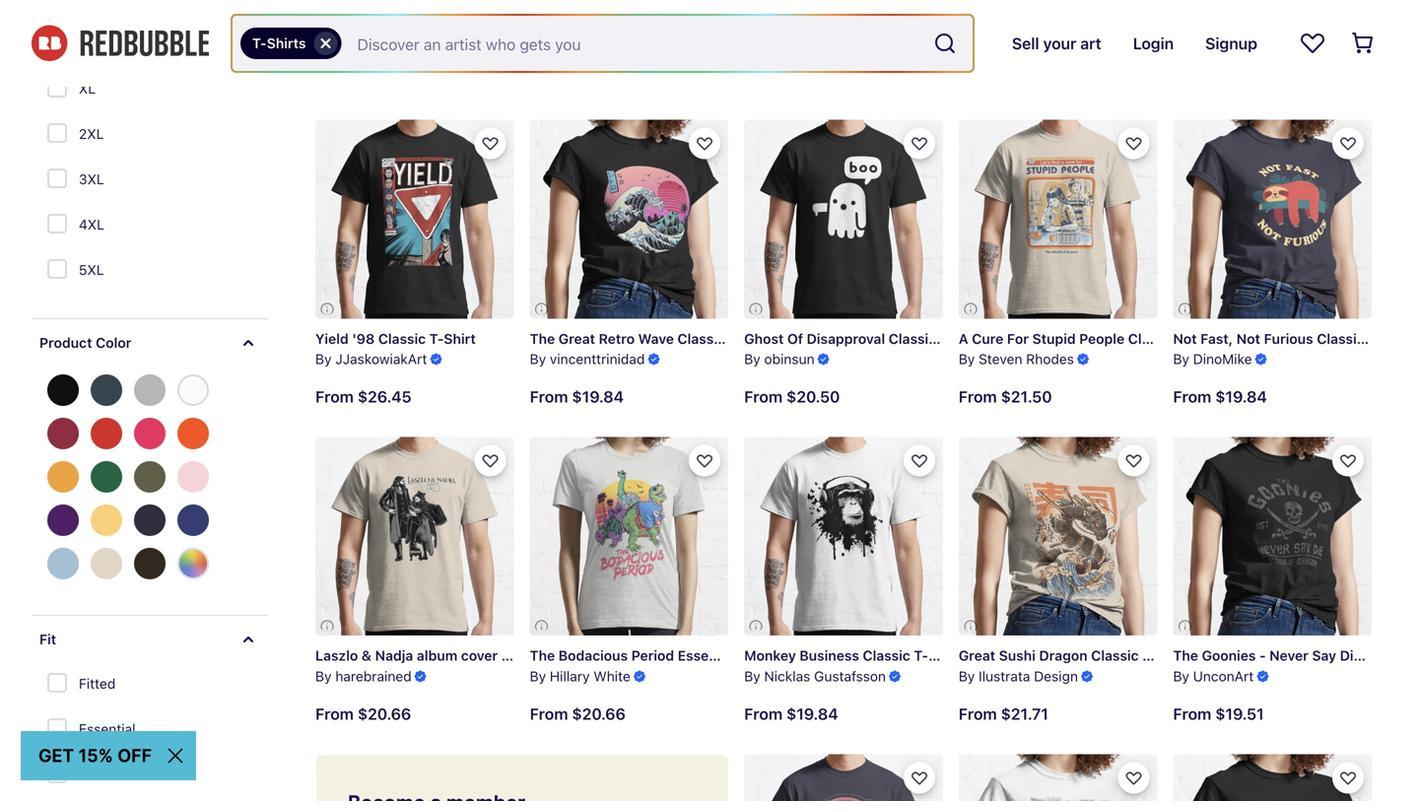 Task type: vqa. For each thing, say whether or not it's contained in the screenshot.
topmost By Eleanor Lutz
no



Task type: locate. For each thing, give the bounding box(es) containing it.
not right fast,
[[1237, 330, 1261, 347]]

1 horizontal spatial not
[[1237, 330, 1261, 347]]

from $19.84 down catana
[[315, 70, 409, 89]]

hillary
[[550, 668, 590, 684]]

a cure for stupid people classic t-shirt
[[959, 330, 1226, 347]]

great
[[559, 330, 595, 347], [959, 648, 996, 664]]

by for the goonies - never say die - grey on
[[1173, 668, 1189, 684]]

1 horizontal spatial -
[[1365, 648, 1372, 664]]

by vincenttrinidad down catana classic t-shirt
[[315, 34, 430, 50]]

grey, product color element
[[134, 375, 166, 406]]

black, product color element
[[47, 375, 79, 406]]

product color button
[[32, 319, 268, 367]]

0 horizontal spatial from $20.66
[[315, 705, 411, 723]]

lovers
[[773, 13, 817, 29]]

the
[[744, 13, 769, 29], [530, 330, 555, 347], [530, 648, 555, 664], [1173, 648, 1198, 664]]

$19.84 down "by nicklas gustafsson"
[[787, 705, 838, 723]]

sushi
[[999, 648, 1036, 664]]

vincenttrinidad down catana classic t-shirt
[[335, 34, 430, 50]]

nicklas
[[764, 668, 810, 684]]

1 horizontal spatial $20.66
[[572, 705, 626, 723]]

white, product color element
[[177, 375, 209, 406]]

shirt inside space travel classic t-shirt by carbine
[[684, 13, 716, 29]]

multicolor, product color element
[[177, 548, 209, 580]]

the bodacious period essential t-shirt
[[530, 648, 788, 664]]

dark red, product color element
[[47, 418, 79, 449]]

0 horizontal spatial vincenttrinidad
[[335, 34, 430, 50]]

0 vertical spatial by vincenttrinidad
[[315, 34, 430, 50]]

gustafsson
[[814, 668, 886, 684]]

fit group
[[45, 663, 148, 801]]

yellow, product color element
[[91, 505, 122, 536]]

$19.84 for classic
[[358, 70, 409, 89]]

classic right catana
[[366, 13, 413, 29]]

yield '98 classic t-shirt image
[[315, 120, 514, 319]]

orange, product color element
[[177, 418, 209, 449]]

classic right people
[[1128, 330, 1176, 347]]

carbine
[[550, 34, 597, 50]]

from $19.84 down lovers
[[744, 70, 838, 89]]

from for a cure for stupid people classic t-shirt
[[959, 387, 997, 406]]

from $20.66
[[315, 705, 411, 723], [530, 705, 626, 723]]

dark grey, product color element
[[91, 375, 122, 406]]

1 vertical spatial by steven rhodes
[[959, 351, 1074, 367]]

classic right lovers
[[820, 13, 868, 29]]

from $20.66 down 'by harebrained'
[[315, 705, 411, 723]]

0 vertical spatial by steven rhodes
[[1173, 34, 1289, 50]]

from $19.84 for classic
[[315, 70, 409, 89]]

not fast, not furious classic t-shirt image
[[1173, 120, 1372, 319]]

the great retro wave classic t-shirt
[[530, 330, 775, 347]]

monkey business classic t-shirt image
[[744, 437, 943, 636]]

by
[[315, 34, 332, 50], [530, 34, 546, 50], [959, 34, 975, 50], [1173, 34, 1189, 50], [315, 351, 332, 367], [530, 351, 546, 367], [744, 351, 761, 367], [959, 351, 975, 367], [1173, 351, 1189, 367], [315, 668, 332, 684], [530, 668, 546, 684], [744, 668, 761, 684], [959, 668, 975, 684], [1173, 668, 1189, 684]]

None checkbox
[[47, 78, 71, 102], [47, 123, 71, 147], [47, 169, 71, 192], [47, 214, 71, 238], [47, 259, 71, 283], [47, 718, 71, 742], [47, 764, 71, 787], [47, 78, 71, 102], [47, 123, 71, 147], [47, 169, 71, 192], [47, 214, 71, 238], [47, 259, 71, 283], [47, 718, 71, 742], [47, 764, 71, 787]]

$21.71
[[1001, 705, 1049, 723]]

the for the bodacious period essential t-shirt
[[530, 648, 555, 664]]

0 horizontal spatial not
[[1173, 330, 1197, 347]]

$19.84 for lovers
[[787, 70, 838, 89]]

from $20.50
[[744, 387, 840, 406]]

ghost of disapproval classic t-shirt image
[[744, 120, 943, 319]]

1 horizontal spatial from $20.66
[[530, 705, 626, 723]]

by for monkey business classic t-shirt
[[744, 668, 761, 684]]

white
[[594, 668, 631, 684]]

monkey
[[744, 648, 796, 664]]

by vincenttrinidad down retro
[[530, 351, 645, 367]]

the up hillary
[[530, 648, 555, 664]]

fast,
[[1201, 330, 1233, 347]]

classic right cover
[[501, 648, 549, 664]]

by vincenttrinidad for great
[[530, 351, 645, 367]]

laszlo
[[315, 648, 358, 664]]

by for yield '98 classic t-shirt
[[315, 351, 332, 367]]

1 horizontal spatial by steven rhodes
[[1173, 34, 1289, 50]]

vincenttrinidad for classic
[[335, 34, 430, 50]]

travel
[[575, 13, 615, 29]]

$19.84 down retro
[[572, 387, 624, 406]]

1 horizontal spatial by vincenttrinidad
[[530, 351, 645, 367]]

the great retro wave classic t-shirt image
[[530, 120, 729, 319]]

great sushi dragon  classic t-shirt image
[[959, 437, 1157, 636]]

nemons
[[979, 34, 1031, 50]]

from $19.84 down nicklas
[[744, 705, 838, 723]]

$19.84 down lovers
[[787, 70, 838, 89]]

pink, product color element
[[134, 418, 166, 449]]

rhodes
[[1241, 34, 1289, 50], [1026, 351, 1074, 367]]

from
[[315, 70, 354, 89], [530, 70, 568, 89], [744, 70, 783, 89], [959, 70, 1001, 89], [315, 387, 354, 406], [530, 387, 568, 406], [744, 387, 783, 406], [959, 387, 997, 406], [1173, 387, 1212, 406], [315, 705, 354, 723], [530, 705, 568, 723], [744, 705, 783, 723], [959, 705, 997, 723], [1173, 705, 1212, 723]]

shirt
[[431, 13, 463, 29], [684, 13, 716, 29], [886, 13, 918, 29], [444, 330, 476, 347], [743, 330, 775, 347], [954, 330, 986, 347], [1194, 330, 1226, 347], [1383, 330, 1415, 347], [567, 648, 599, 664], [756, 648, 788, 664], [928, 648, 960, 664], [1157, 648, 1189, 664]]

$20.66 down 'harebrained'
[[358, 705, 411, 723]]

furious
[[1264, 330, 1313, 347]]

from $19.84 for lovers
[[744, 70, 838, 89]]

great up ilustrata
[[959, 648, 996, 664]]

the left retro
[[530, 330, 555, 347]]

by for a cure for stupid people classic t-shirt
[[959, 351, 975, 367]]

vincenttrinidad for great
[[550, 351, 645, 367]]

1 vertical spatial by vincenttrinidad
[[530, 351, 645, 367]]

$19.84 for business
[[787, 705, 838, 723]]

by ilustrata design
[[959, 668, 1078, 684]]

by steven rhodes
[[1173, 34, 1289, 50], [959, 351, 1074, 367]]

army, product color element
[[134, 461, 166, 493]]

by unconart
[[1173, 668, 1254, 684]]

the for the goonies - never say die - grey on
[[1173, 648, 1198, 664]]

classic
[[366, 13, 413, 29], [618, 13, 666, 29], [820, 13, 868, 29], [378, 330, 426, 347], [678, 330, 725, 347], [889, 330, 936, 347], [1128, 330, 1176, 347], [1317, 330, 1365, 347], [501, 648, 549, 664], [863, 648, 910, 664], [1091, 648, 1139, 664]]

from $19.84 down retro
[[530, 387, 624, 406]]

1 vertical spatial great
[[959, 648, 996, 664]]

2 from $20.66 from the left
[[530, 705, 626, 723]]

the left lovers
[[744, 13, 769, 29]]

retro
[[599, 330, 635, 347]]

&
[[362, 648, 372, 664]]

by for the bodacious period essential t-shirt
[[530, 668, 546, 684]]

1 vertical spatial vincenttrinidad
[[550, 351, 645, 367]]

from for the great retro wave classic t-shirt
[[530, 387, 568, 406]]

design
[[1034, 668, 1078, 684]]

grey
[[1375, 648, 1407, 664]]

the for the great retro wave classic t-shirt
[[530, 330, 555, 347]]

size group
[[45, 0, 104, 295]]

dinomike
[[1193, 351, 1252, 367]]

$20.66
[[358, 705, 411, 723], [572, 705, 626, 723]]

ilustrata
[[979, 668, 1030, 684]]

0 horizontal spatial $20.66
[[358, 705, 411, 723]]

0 vertical spatial rhodes
[[1241, 34, 1289, 50]]

1 horizontal spatial steven
[[1193, 34, 1237, 50]]

people
[[1079, 330, 1125, 347]]

a
[[959, 330, 968, 347]]

1 horizontal spatial rhodes
[[1241, 34, 1289, 50]]

t-shirts
[[252, 35, 306, 51]]

- left never
[[1260, 648, 1266, 664]]

the up by unconart
[[1173, 648, 1198, 664]]

never
[[1270, 648, 1309, 664]]

brown, product color element
[[134, 548, 166, 580]]

classic right travel
[[618, 13, 666, 29]]

by nicklas gustafsson
[[744, 668, 886, 684]]

$20.66 down white
[[572, 705, 626, 723]]

2 - from the left
[[1365, 648, 1372, 664]]

0 horizontal spatial by vincenttrinidad
[[315, 34, 430, 50]]

from for monkey business classic t-shirt
[[744, 705, 783, 723]]

- right die
[[1365, 648, 1372, 664]]

the goonies - never say die - grey on black classic t-shirt image
[[1173, 437, 1372, 636]]

business
[[800, 648, 859, 664]]

not left fast,
[[1173, 330, 1197, 347]]

t-
[[417, 13, 431, 29], [669, 13, 684, 29], [872, 13, 886, 29], [252, 35, 267, 51], [429, 330, 444, 347], [729, 330, 743, 347], [940, 330, 954, 347], [1179, 330, 1194, 347], [1368, 330, 1383, 347], [553, 648, 567, 664], [741, 648, 756, 664], [914, 648, 928, 664], [1142, 648, 1157, 664]]

classic inside space travel classic t-shirt by carbine
[[618, 13, 666, 29]]

0 horizontal spatial -
[[1260, 648, 1266, 664]]

$19.84 down dinomike
[[1215, 387, 1267, 406]]

die
[[1340, 648, 1362, 664]]

period
[[631, 648, 674, 664]]

2 $20.66 from the left
[[572, 705, 626, 723]]

not
[[1173, 330, 1197, 347], [1237, 330, 1261, 347]]

vincenttrinidad down retro
[[550, 351, 645, 367]]

from $19.84 down dinomike
[[1173, 387, 1267, 406]]

Search term search field
[[342, 16, 925, 71]]

$19.84 down catana classic t-shirt
[[358, 70, 409, 89]]

0 horizontal spatial rhodes
[[1026, 351, 1074, 367]]

None checkbox
[[47, 673, 71, 697]]

say
[[1312, 648, 1337, 664]]

0 vertical spatial vincenttrinidad
[[335, 34, 430, 50]]

by hillary white
[[530, 668, 631, 684]]

by obinsun
[[744, 351, 815, 367]]

space
[[530, 13, 571, 29]]

by for not fast, not furious classic t-shirt
[[1173, 351, 1189, 367]]

1 $20.66 from the left
[[358, 705, 411, 723]]

1 vertical spatial steven
[[979, 351, 1022, 367]]

from $20.66 for hillary
[[530, 705, 626, 723]]

the goonies - never say die - grey on
[[1173, 648, 1419, 664]]

steven
[[1193, 34, 1237, 50], [979, 351, 1022, 367]]

from for yield '98 classic t-shirt
[[315, 387, 354, 406]]

by for catana classic t-shirt
[[315, 34, 332, 50]]

classic left a
[[889, 330, 936, 347]]

product color
[[39, 335, 131, 351]]

not fast, not furious classic t-shirt
[[1173, 330, 1415, 347]]

gold, product color element
[[47, 461, 79, 493]]

unconart
[[1193, 668, 1254, 684]]

great left retro
[[559, 330, 595, 347]]

by harebrained
[[315, 668, 412, 684]]

t-shirts button
[[240, 28, 342, 59]]

from $20.66 down by hillary white
[[530, 705, 626, 723]]

from for the goonies - never say die - grey on
[[1173, 705, 1212, 723]]

nadja
[[375, 648, 413, 664]]

0 horizontal spatial great
[[559, 330, 595, 347]]

1 horizontal spatial vincenttrinidad
[[550, 351, 645, 367]]

bodacious
[[559, 648, 628, 664]]

light blue, product color element
[[47, 548, 79, 580]]

the lovers classic t-shirt
[[744, 13, 918, 29]]

navy, product color element
[[134, 505, 166, 536]]

$19.84
[[358, 70, 409, 89], [787, 70, 838, 89], [572, 387, 624, 406], [1215, 387, 1267, 406], [787, 705, 838, 723]]

1 from $20.66 from the left
[[315, 705, 411, 723]]



Task type: describe. For each thing, give the bounding box(es) containing it.
by for the great retro wave classic t-shirt
[[530, 351, 546, 367]]

from for the lovers classic t-shirt
[[744, 70, 783, 89]]

purple, product color element
[[47, 505, 79, 536]]

laszlo & nadja album cover classic t-shirt
[[315, 648, 599, 664]]

ghost
[[744, 330, 784, 347]]

by jjaskowiakart
[[315, 351, 427, 367]]

from $21.50
[[959, 387, 1052, 406]]

0 vertical spatial great
[[559, 330, 595, 347]]

for
[[1007, 330, 1029, 347]]

creme, product color element
[[91, 548, 122, 580]]

cure
[[972, 330, 1004, 347]]

from $19.84 for business
[[744, 705, 838, 723]]

1 vertical spatial rhodes
[[1026, 351, 1074, 367]]

from for laszlo & nadja album cover classic t-shirt
[[315, 705, 354, 723]]

by for ghost of disapproval classic t-shirt
[[744, 351, 761, 367]]

from for great sushi dragon  classic t-shirt
[[959, 705, 997, 723]]

1 - from the left
[[1260, 648, 1266, 664]]

by for laszlo & nadja album cover classic t-shirt
[[315, 668, 332, 684]]

2 not from the left
[[1237, 330, 1261, 347]]

$20.66 for hillary
[[572, 705, 626, 723]]

modal overlay box frame element
[[315, 754, 729, 801]]

by vincenttrinidad for classic
[[315, 34, 430, 50]]

laszlo & nadja album cover classic t-shirt image
[[315, 437, 514, 636]]

yield '98 classic t-shirt
[[315, 330, 476, 347]]

space travel classic t-shirt by carbine
[[530, 13, 716, 50]]

catana classic t-shirt
[[315, 13, 463, 29]]

0 vertical spatial steven
[[1193, 34, 1237, 50]]

from $26.45
[[315, 387, 412, 406]]

classic right furious
[[1317, 330, 1365, 347]]

album
[[417, 648, 458, 664]]

$19.51
[[1215, 705, 1264, 723]]

harebrained
[[335, 668, 412, 684]]

none checkbox inside fit group
[[47, 673, 71, 697]]

from for catana classic t-shirt
[[315, 70, 354, 89]]

T-Shirts field
[[233, 16, 973, 71]]

ghost of disapproval classic t-shirt
[[744, 330, 986, 347]]

t- inside space travel classic t-shirt by carbine
[[669, 13, 684, 29]]

stupid
[[1032, 330, 1076, 347]]

by for great sushi dragon  classic t-shirt
[[959, 668, 975, 684]]

obinsun
[[764, 351, 815, 367]]

fit
[[39, 631, 56, 648]]

from for not fast, not furious classic t-shirt
[[1173, 387, 1212, 406]]

from $19.51
[[1173, 705, 1264, 723]]

shirts
[[267, 35, 306, 51]]

1 horizontal spatial great
[[959, 648, 996, 664]]

essential
[[678, 648, 738, 664]]

from $19.84 for fast,
[[1173, 387, 1267, 406]]

from for the bodacious period essential t-shirt
[[530, 705, 568, 723]]

catana
[[315, 13, 362, 29]]

by nemons
[[959, 34, 1031, 50]]

from $20.26
[[530, 70, 626, 89]]

$19.84 for great
[[572, 387, 624, 406]]

dragon
[[1039, 648, 1088, 664]]

goonies
[[1202, 648, 1256, 664]]

by steven rhodes link
[[1173, 0, 1372, 104]]

fit button
[[32, 616, 268, 663]]

the for the lovers classic t-shirt
[[744, 13, 769, 29]]

0 horizontal spatial by steven rhodes
[[959, 351, 1074, 367]]

$19.84 for fast,
[[1215, 387, 1267, 406]]

redbubble logo image
[[32, 25, 209, 61]]

$20.50
[[787, 387, 840, 406]]

cover
[[461, 648, 498, 664]]

from for ghost of disapproval classic t-shirt
[[744, 387, 783, 406]]

of
[[787, 330, 803, 347]]

$20.26
[[572, 70, 626, 89]]

wave
[[638, 330, 674, 347]]

classic up 'gustafsson'
[[863, 648, 910, 664]]

on
[[1410, 648, 1419, 664]]

red, product color element
[[91, 418, 122, 449]]

0 horizontal spatial steven
[[979, 351, 1022, 367]]

product
[[39, 335, 92, 351]]

classic up jjaskowiakart
[[378, 330, 426, 347]]

'98
[[352, 330, 375, 347]]

the bodacious period essential t-shirt image
[[530, 437, 729, 636]]

color
[[96, 335, 131, 351]]

$26.45
[[358, 387, 412, 406]]

classic right dragon
[[1091, 648, 1139, 664]]

from $21.71
[[959, 705, 1049, 723]]

$21.50
[[1001, 387, 1052, 406]]

from $20.66 for harebrained
[[315, 705, 411, 723]]

by inside space travel classic t-shirt by carbine
[[530, 34, 546, 50]]

great sushi dragon  classic t-shirt
[[959, 648, 1189, 664]]

classic right wave at the top of page
[[678, 330, 725, 347]]

jjaskowiakart
[[335, 351, 427, 367]]

from $19.84 for great
[[530, 387, 624, 406]]

from for space travel classic t-shirt
[[530, 70, 568, 89]]

t- inside button
[[252, 35, 267, 51]]

disapproval
[[807, 330, 885, 347]]

light pink, product color element
[[177, 461, 209, 493]]

green, product color element
[[91, 461, 122, 493]]

1 not from the left
[[1173, 330, 1197, 347]]

$20.66 for harebrained
[[358, 705, 411, 723]]

blue, product color element
[[177, 505, 209, 536]]

by dinomike
[[1173, 351, 1252, 367]]

monkey business classic t-shirt
[[744, 648, 960, 664]]

yield
[[315, 330, 349, 347]]

a cure for stupid people classic t-shirt image
[[959, 120, 1157, 319]]



